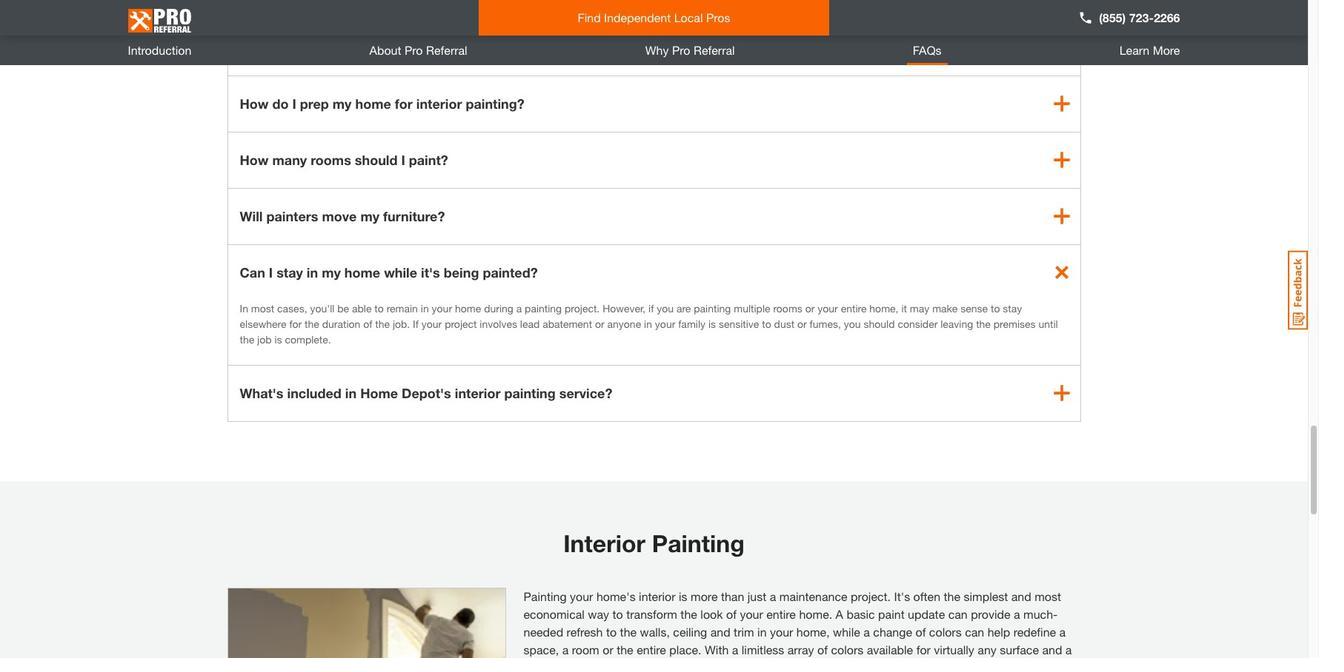 Task type: vqa. For each thing, say whether or not it's contained in the screenshot.
leftmost (
no



Task type: locate. For each thing, give the bounding box(es) containing it.
or right dust
[[797, 318, 807, 330]]

i
[[317, 39, 321, 55], [292, 95, 296, 112], [401, 152, 405, 168], [269, 264, 273, 281]]

1 how from the top
[[240, 95, 269, 112]]

1 vertical spatial rooms
[[773, 302, 802, 315]]

home
[[355, 95, 391, 112], [344, 264, 380, 281], [455, 302, 481, 315]]

home's up way
[[597, 590, 636, 604]]

update
[[908, 607, 945, 621]]

for down 'about pro referral' on the top of the page
[[395, 95, 413, 112]]

in left home
[[345, 385, 357, 401]]

1 horizontal spatial home,
[[870, 302, 899, 315]]

0 horizontal spatial most
[[251, 302, 274, 315]]

a right just
[[770, 590, 776, 604]]

1 vertical spatial while
[[833, 625, 860, 639]]

your up way
[[570, 590, 593, 604]]

1 vertical spatial and
[[710, 625, 730, 639]]

painting inside painting your home's interior is more than just a maintenance project. it's often the simplest and most economical way to transform the look of your entire home. a basic paint update can provide a much- needed refresh to the walls, ceiling and trim in your home, while a change of colors can help redefine a space, a room or the entire place. with a limitless array of colors available for virtually any surface an
[[524, 590, 567, 604]]

1 vertical spatial how
[[240, 152, 269, 168]]

faqs
[[913, 43, 942, 57]]

0 horizontal spatial and
[[710, 625, 730, 639]]

home up project
[[455, 302, 481, 315]]

and up much-
[[1011, 590, 1031, 604]]

and
[[1011, 590, 1031, 604], [710, 625, 730, 639]]

your left family
[[655, 318, 675, 330]]

any
[[978, 643, 997, 657]]

make
[[932, 302, 958, 315]]

home inside in most cases, you'll be able to remain in your home during a painting project. however, if you are painting multiple rooms or your entire home, it may make sense to stay elsewhere for the duration of the job. if your project involves lead abatement or anyone in your family is sensitive to dust or fumes, you should consider leaving the premises until the job is complete.
[[455, 302, 481, 315]]

2 vertical spatial is
[[679, 590, 687, 604]]

1 horizontal spatial why
[[645, 43, 669, 57]]

referral
[[426, 43, 467, 57], [694, 43, 735, 57]]

while inside painting your home's interior is more than just a maintenance project. it's often the simplest and most economical way to transform the look of your entire home. a basic paint update can provide a much- needed refresh to the walls, ceiling and trim in your home, while a change of colors can help redefine a space, a room or the entire place. with a limitless array of colors available for virtually any surface an
[[833, 625, 860, 639]]

0 vertical spatial painting
[[652, 530, 745, 558]]

my up you'll
[[322, 264, 341, 281]]

you right if
[[657, 302, 674, 315]]

painting up economical
[[524, 590, 567, 604]]

1 vertical spatial painting
[[524, 590, 567, 604]]

1 vertical spatial for
[[289, 318, 302, 330]]

or left 'anyone'
[[595, 318, 604, 330]]

introduction
[[128, 43, 192, 57]]

1 horizontal spatial while
[[833, 625, 860, 639]]

why
[[240, 39, 267, 55], [645, 43, 669, 57]]

stay up cases, at the left top of the page
[[277, 264, 303, 281]]

in
[[240, 302, 248, 315]]

1 vertical spatial stay
[[1003, 302, 1022, 315]]

0 vertical spatial should
[[271, 39, 314, 55]]

1 horizontal spatial rooms
[[773, 302, 802, 315]]

simplest
[[964, 590, 1008, 604]]

home, inside painting your home's interior is more than just a maintenance project. it's often the simplest and most economical way to transform the look of your entire home. a basic paint update can provide a much- needed refresh to the walls, ceiling and trim in your home, while a change of colors can help redefine a space, a room or the entire place. with a limitless array of colors available for virtually any surface an
[[797, 625, 830, 639]]

home's
[[464, 39, 510, 55], [597, 590, 636, 604]]

paint right the about
[[406, 39, 437, 55]]

job.
[[393, 318, 410, 330]]

painting up more
[[652, 530, 745, 558]]

complete.
[[285, 333, 331, 346]]

2 how from the top
[[240, 152, 269, 168]]

or
[[805, 302, 815, 315], [595, 318, 604, 330], [797, 318, 807, 330], [603, 643, 613, 657]]

0 horizontal spatial is
[[275, 333, 282, 346]]

paint
[[406, 39, 437, 55], [878, 607, 905, 621]]

however,
[[603, 302, 646, 315]]

0 vertical spatial project.
[[565, 302, 600, 315]]

2 referral from the left
[[694, 43, 735, 57]]

interior
[[416, 95, 462, 112], [455, 385, 501, 401], [639, 590, 676, 604]]

why should i hire a pro to paint my home's interior?
[[240, 39, 567, 55]]

1 vertical spatial project.
[[851, 590, 891, 604]]

1 vertical spatial paint
[[878, 607, 905, 621]]

the left job.
[[375, 318, 390, 330]]

2 pro from the left
[[672, 43, 690, 57]]

independent
[[604, 10, 671, 24]]

how left do on the top of the page
[[240, 95, 269, 112]]

colors down a
[[831, 643, 864, 657]]

find independent local pros
[[578, 10, 730, 24]]

1 horizontal spatial home's
[[597, 590, 636, 604]]

painters
[[266, 208, 318, 224]]

entire
[[841, 302, 867, 315], [766, 607, 796, 621], [637, 643, 666, 657]]

for left the 'virtually'
[[916, 643, 931, 657]]

home for for
[[355, 95, 391, 112]]

home's left interior?
[[464, 39, 510, 55]]

0 vertical spatial home
[[355, 95, 391, 112]]

premises
[[994, 318, 1036, 330]]

my right the 'prep'
[[333, 95, 352, 112]]

rooms right many
[[311, 152, 351, 168]]

of down than on the right bottom of the page
[[726, 607, 737, 621]]

able
[[352, 302, 372, 315]]

is
[[708, 318, 716, 330], [275, 333, 282, 346], [679, 590, 687, 604]]

1 vertical spatial home's
[[597, 590, 636, 604]]

0 horizontal spatial entire
[[637, 643, 666, 657]]

1 vertical spatial colors
[[831, 643, 864, 657]]

1 pro from the left
[[405, 43, 423, 57]]

i left the hire
[[317, 39, 321, 55]]

painting
[[525, 302, 562, 315], [694, 302, 731, 315], [504, 385, 556, 401]]

1 horizontal spatial project.
[[851, 590, 891, 604]]

0 horizontal spatial painting
[[524, 590, 567, 604]]

0 horizontal spatial stay
[[277, 264, 303, 281]]

0 vertical spatial rooms
[[311, 152, 351, 168]]

is left more
[[679, 590, 687, 604]]

0 horizontal spatial why
[[240, 39, 267, 55]]

referral down pros
[[694, 43, 735, 57]]

to right the "pro" on the left of page
[[389, 39, 402, 55]]

0 vertical spatial home,
[[870, 302, 899, 315]]

can up any
[[965, 625, 984, 639]]

0 horizontal spatial home,
[[797, 625, 830, 639]]

1 horizontal spatial is
[[679, 590, 687, 604]]

2 vertical spatial home
[[455, 302, 481, 315]]

why pro referral
[[645, 43, 735, 57]]

how left many
[[240, 152, 269, 168]]

for down cases, at the left top of the page
[[289, 318, 302, 330]]

0 horizontal spatial referral
[[426, 43, 467, 57]]

should left consider
[[864, 318, 895, 330]]

pro down local
[[672, 43, 690, 57]]

trim
[[734, 625, 754, 639]]

project. up the abatement
[[565, 302, 600, 315]]

to right way
[[613, 607, 623, 621]]

while down a
[[833, 625, 860, 639]]

0 horizontal spatial rooms
[[311, 152, 351, 168]]

a inside in most cases, you'll be able to remain in your home during a painting project. however, if you are painting multiple rooms or your entire home, it may make sense to stay elsewhere for the duration of the job. if your project involves lead abatement or anyone in your family is sensitive to dust or fumes, you should consider leaving the premises until the job is complete.
[[516, 302, 522, 315]]

how many rooms should i paint?
[[240, 152, 448, 168]]

can
[[240, 264, 265, 281]]

home's inside painting your home's interior is more than just a maintenance project. it's often the simplest and most economical way to transform the look of your entire home. a basic paint update can provide a much- needed refresh to the walls, ceiling and trim in your home, while a change of colors can help redefine a space, a room or the entire place. with a limitless array of colors available for virtually any surface an
[[597, 590, 636, 604]]

or right the room
[[603, 643, 613, 657]]

home,
[[870, 302, 899, 315], [797, 625, 830, 639]]

of right array at the bottom right of the page
[[817, 643, 828, 657]]

interior inside painting your home's interior is more than just a maintenance project. it's often the simplest and most economical way to transform the look of your entire home. a basic paint update can provide a much- needed refresh to the walls, ceiling and trim in your home, while a change of colors can help redefine a space, a room or the entire place. with a limitless array of colors available for virtually any surface an
[[639, 590, 676, 604]]

2 vertical spatial for
[[916, 643, 931, 657]]

0 vertical spatial for
[[395, 95, 413, 112]]

should left the hire
[[271, 39, 314, 55]]

rooms up dust
[[773, 302, 802, 315]]

is right job
[[275, 333, 282, 346]]

be
[[337, 302, 349, 315]]

2 vertical spatial should
[[864, 318, 895, 330]]

2 horizontal spatial for
[[916, 643, 931, 657]]

(855)
[[1099, 10, 1126, 24]]

included
[[287, 385, 342, 401]]

i right can
[[269, 264, 273, 281]]

pro
[[364, 39, 385, 55]]

1 horizontal spatial should
[[355, 152, 398, 168]]

painting up lead
[[525, 302, 562, 315]]

0 horizontal spatial for
[[289, 318, 302, 330]]

rooms
[[311, 152, 351, 168], [773, 302, 802, 315]]

1 horizontal spatial pro
[[672, 43, 690, 57]]

2266
[[1154, 10, 1180, 24]]

0 vertical spatial paint
[[406, 39, 437, 55]]

1 horizontal spatial you
[[844, 318, 861, 330]]

2 vertical spatial interior
[[639, 590, 676, 604]]

1 vertical spatial home
[[344, 264, 380, 281]]

0 vertical spatial you
[[657, 302, 674, 315]]

feedback link image
[[1288, 250, 1308, 331]]

duration
[[322, 318, 360, 330]]

most
[[251, 302, 274, 315], [1035, 590, 1061, 604]]

1 vertical spatial home,
[[797, 625, 830, 639]]

0 vertical spatial while
[[384, 264, 417, 281]]

0 horizontal spatial project.
[[565, 302, 600, 315]]

it's
[[894, 590, 910, 604]]

help
[[988, 625, 1010, 639]]

1 vertical spatial most
[[1035, 590, 1061, 604]]

surface
[[1000, 643, 1039, 657]]

and up with
[[710, 625, 730, 639]]

stay up premises
[[1003, 302, 1022, 315]]

entire up fumes,
[[841, 302, 867, 315]]

should left paint?
[[355, 152, 398, 168]]

pro
[[405, 43, 423, 57], [672, 43, 690, 57]]

during
[[484, 302, 513, 315]]

1 horizontal spatial colors
[[929, 625, 962, 639]]

0 vertical spatial home's
[[464, 39, 510, 55]]

a up lead
[[516, 302, 522, 315]]

can
[[948, 607, 968, 621], [965, 625, 984, 639]]

you right fumes,
[[844, 318, 861, 330]]

1 horizontal spatial painting
[[652, 530, 745, 558]]

a right redefine
[[1059, 625, 1066, 639]]

0 vertical spatial how
[[240, 95, 269, 112]]

home, down home.
[[797, 625, 830, 639]]

should
[[271, 39, 314, 55], [355, 152, 398, 168], [864, 318, 895, 330]]

i left paint?
[[401, 152, 405, 168]]

1 horizontal spatial most
[[1035, 590, 1061, 604]]

array
[[788, 643, 814, 657]]

1 horizontal spatial paint
[[878, 607, 905, 621]]

0 vertical spatial and
[[1011, 590, 1031, 604]]

home down the about
[[355, 95, 391, 112]]

place.
[[669, 643, 702, 657]]

1 horizontal spatial entire
[[766, 607, 796, 621]]

way
[[588, 607, 609, 621]]

referral for why pro referral
[[694, 43, 735, 57]]

most up elsewhere
[[251, 302, 274, 315]]

basic
[[847, 607, 875, 621]]

0 vertical spatial entire
[[841, 302, 867, 315]]

0 horizontal spatial pro
[[405, 43, 423, 57]]

to left dust
[[762, 318, 771, 330]]

0 horizontal spatial should
[[271, 39, 314, 55]]

rooms inside in most cases, you'll be able to remain in your home during a painting project. however, if you are painting multiple rooms or your entire home, it may make sense to stay elsewhere for the duration of the job. if your project involves lead abatement or anyone in your family is sensitive to dust or fumes, you should consider leaving the premises until the job is complete.
[[773, 302, 802, 315]]

how
[[240, 95, 269, 112], [240, 152, 269, 168]]

of inside in most cases, you'll be able to remain in your home during a painting project. however, if you are painting multiple rooms or your entire home, it may make sense to stay elsewhere for the duration of the job. if your project involves lead abatement or anyone in your family is sensitive to dust or fumes, you should consider leaving the premises until the job is complete.
[[363, 318, 372, 330]]

is right family
[[708, 318, 716, 330]]

with
[[705, 643, 729, 657]]

what's
[[240, 385, 283, 401]]

limitless
[[742, 643, 784, 657]]

can right the update
[[948, 607, 968, 621]]

while left it's
[[384, 264, 417, 281]]

2 horizontal spatial should
[[864, 318, 895, 330]]

project. inside in most cases, you'll be able to remain in your home during a painting project. however, if you are painting multiple rooms or your entire home, it may make sense to stay elsewhere for the duration of the job. if your project involves lead abatement or anyone in your family is sensitive to dust or fumes, you should consider leaving the premises until the job is complete.
[[565, 302, 600, 315]]

of down able
[[363, 318, 372, 330]]

the up complete.
[[305, 318, 319, 330]]

or up fumes,
[[805, 302, 815, 315]]

your up limitless
[[770, 625, 793, 639]]

2 horizontal spatial entire
[[841, 302, 867, 315]]

the
[[305, 318, 319, 330], [375, 318, 390, 330], [976, 318, 991, 330], [240, 333, 254, 346], [944, 590, 960, 604], [681, 607, 697, 621], [620, 625, 637, 639], [617, 643, 633, 657]]

project. up the 'basic'
[[851, 590, 891, 604]]

my right the about
[[441, 39, 460, 55]]

1 referral from the left
[[426, 43, 467, 57]]

1 horizontal spatial stay
[[1003, 302, 1022, 315]]

home.
[[799, 607, 832, 621]]

in down if
[[644, 318, 652, 330]]

1 vertical spatial should
[[355, 152, 398, 168]]

is inside painting your home's interior is more than just a maintenance project. it's often the simplest and most economical way to transform the look of your entire home. a basic paint update can provide a much- needed refresh to the walls, ceiling and trim in your home, while a change of colors can help redefine a space, a room or the entire place. with a limitless array of colors available for virtually any surface an
[[679, 590, 687, 604]]

1 horizontal spatial referral
[[694, 43, 735, 57]]

pro right the about
[[405, 43, 423, 57]]

home, left the "it"
[[870, 302, 899, 315]]

0 vertical spatial most
[[251, 302, 274, 315]]

interior up transform
[[639, 590, 676, 604]]

to right able
[[374, 302, 384, 315]]

0 vertical spatial is
[[708, 318, 716, 330]]

for inside painting your home's interior is more than just a maintenance project. it's often the simplest and most economical way to transform the look of your entire home. a basic paint update can provide a much- needed refresh to the walls, ceiling and trim in your home, while a change of colors can help redefine a space, a room or the entire place. with a limitless array of colors available for virtually any surface an
[[916, 643, 931, 657]]

in inside painting your home's interior is more than just a maintenance project. it's often the simplest and most economical way to transform the look of your entire home. a basic paint update can provide a much- needed refresh to the walls, ceiling and trim in your home, while a change of colors can help redefine a space, a room or the entire place. with a limitless array of colors available for virtually any surface an
[[757, 625, 767, 639]]

1 horizontal spatial and
[[1011, 590, 1031, 604]]

referral right the about
[[426, 43, 467, 57]]

or inside painting your home's interior is more than just a maintenance project. it's often the simplest and most economical way to transform the look of your entire home. a basic paint update can provide a much- needed refresh to the walls, ceiling and trim in your home, while a change of colors can help redefine a space, a room or the entire place. with a limitless array of colors available for virtually any surface an
[[603, 643, 613, 657]]

in up limitless
[[757, 625, 767, 639]]

find independent local pros button
[[479, 0, 829, 36]]

interior right depot's
[[455, 385, 501, 401]]

interior
[[563, 530, 645, 558]]

should inside in most cases, you'll be able to remain in your home during a painting project. however, if you are painting multiple rooms or your entire home, it may make sense to stay elsewhere for the duration of the job. if your project involves lead abatement or anyone in your family is sensitive to dust or fumes, you should consider leaving the premises until the job is complete.
[[864, 318, 895, 330]]

being
[[444, 264, 479, 281]]

furniture?
[[383, 208, 445, 224]]

2 horizontal spatial is
[[708, 318, 716, 330]]

home up able
[[344, 264, 380, 281]]

1 horizontal spatial for
[[395, 95, 413, 112]]

the down sense
[[976, 318, 991, 330]]

colors up the 'virtually'
[[929, 625, 962, 639]]

paint up change
[[878, 607, 905, 621]]

my
[[441, 39, 460, 55], [333, 95, 352, 112], [360, 208, 380, 224], [322, 264, 341, 281]]

service?
[[559, 385, 612, 401]]

in right remain
[[421, 302, 429, 315]]

my right move
[[360, 208, 380, 224]]

depot's
[[402, 385, 451, 401]]

entire down just
[[766, 607, 796, 621]]

most up much-
[[1035, 590, 1061, 604]]



Task type: describe. For each thing, give the bounding box(es) containing it.
prep
[[300, 95, 329, 112]]

move
[[322, 208, 357, 224]]

(855) 723-2266
[[1099, 10, 1180, 24]]

to down way
[[606, 625, 617, 639]]

anyone
[[607, 318, 641, 330]]

painting your home's interior is more than just a maintenance project. it's often the simplest and most economical way to transform the look of your entire home. a basic paint update can provide a much- needed refresh to the walls, ceiling and trim in your home, while a change of colors can help redefine a space, a room or the entire place. with a limitless array of colors available for virtually any surface an
[[524, 590, 1072, 659]]

redefine
[[1014, 625, 1056, 639]]

if
[[413, 318, 419, 330]]

your up fumes,
[[818, 302, 838, 315]]

entire inside in most cases, you'll be able to remain in your home during a painting project. however, if you are painting multiple rooms or your entire home, it may make sense to stay elsewhere for the duration of the job. if your project involves lead abatement or anyone in your family is sensitive to dust or fumes, you should consider leaving the premises until the job is complete.
[[841, 302, 867, 315]]

space,
[[524, 643, 559, 657]]

interior?
[[514, 39, 567, 55]]

of down the update
[[916, 625, 926, 639]]

the left job
[[240, 333, 254, 346]]

1 vertical spatial you
[[844, 318, 861, 330]]

why for why pro referral
[[645, 43, 669, 57]]

fumes,
[[810, 318, 841, 330]]

painted?
[[483, 264, 538, 281]]

learn more
[[1120, 43, 1180, 57]]

local
[[674, 10, 703, 24]]

how for how do i prep my home for interior painting?
[[240, 95, 269, 112]]

if
[[649, 302, 654, 315]]

remain
[[387, 302, 418, 315]]

stay inside in most cases, you'll be able to remain in your home during a painting project. however, if you are painting multiple rooms or your entire home, it may make sense to stay elsewhere for the duration of the job. if your project involves lead abatement or anyone in your family is sensitive to dust or fumes, you should consider leaving the premises until the job is complete.
[[1003, 302, 1022, 315]]

painting left service?
[[504, 385, 556, 401]]

your right if
[[422, 318, 442, 330]]

to right sense
[[991, 302, 1000, 315]]

transform
[[626, 607, 677, 621]]

0 vertical spatial can
[[948, 607, 968, 621]]

can i stay in my home while it's being painted?
[[240, 264, 538, 281]]

provide
[[971, 607, 1011, 621]]

most inside painting your home's interior is more than just a maintenance project. it's often the simplest and most economical way to transform the look of your entire home. a basic paint update can provide a much- needed refresh to the walls, ceiling and trim in your home, while a change of colors can help redefine a space, a room or the entire place. with a limitless array of colors available for virtually any surface an
[[1035, 590, 1061, 604]]

pro referral logo image
[[128, 3, 191, 39]]

dust
[[774, 318, 795, 330]]

pro for about
[[405, 43, 423, 57]]

723-
[[1129, 10, 1154, 24]]

it's
[[421, 264, 440, 281]]

0 horizontal spatial home's
[[464, 39, 510, 55]]

are
[[677, 302, 691, 315]]

ceiling
[[673, 625, 707, 639]]

1 vertical spatial is
[[275, 333, 282, 346]]

project
[[445, 318, 477, 330]]

may
[[910, 302, 930, 315]]

you'll
[[310, 302, 335, 315]]

your up project
[[432, 302, 452, 315]]

0 horizontal spatial while
[[384, 264, 417, 281]]

a left the "pro" on the left of page
[[353, 39, 360, 55]]

most inside in most cases, you'll be able to remain in your home during a painting project. however, if you are painting multiple rooms or your entire home, it may make sense to stay elsewhere for the duration of the job. if your project involves lead abatement or anyone in your family is sensitive to dust or fumes, you should consider leaving the premises until the job is complete.
[[251, 302, 274, 315]]

the up ceiling
[[681, 607, 697, 621]]

lead
[[520, 318, 540, 330]]

project. inside painting your home's interior is more than just a maintenance project. it's often the simplest and most economical way to transform the look of your entire home. a basic paint update can provide a much- needed refresh to the walls, ceiling and trim in your home, while a change of colors can help redefine a space, a room or the entire place. with a limitless array of colors available for virtually any surface an
[[851, 590, 891, 604]]

many
[[272, 152, 307, 168]]

home, inside in most cases, you'll be able to remain in your home during a painting project. however, if you are painting multiple rooms or your entire home, it may make sense to stay elsewhere for the duration of the job. if your project involves lead abatement or anyone in your family is sensitive to dust or fumes, you should consider leaving the premises until the job is complete.
[[870, 302, 899, 315]]

about
[[369, 43, 401, 57]]

learn
[[1120, 43, 1150, 57]]

in most cases, you'll be able to remain in your home during a painting project. however, if you are painting multiple rooms or your entire home, it may make sense to stay elsewhere for the duration of the job. if your project involves lead abatement or anyone in your family is sensitive to dust or fumes, you should consider leaving the premises until the job is complete.
[[240, 302, 1058, 346]]

available
[[867, 643, 913, 657]]

more
[[691, 590, 718, 604]]

referral for about pro referral
[[426, 43, 467, 57]]

why for why should i hire a pro to paint my home's interior?
[[240, 39, 267, 55]]

2 vertical spatial entire
[[637, 643, 666, 657]]

the left the walls,
[[620, 625, 637, 639]]

a left the room
[[562, 643, 569, 657]]

1 vertical spatial can
[[965, 625, 984, 639]]

hire
[[325, 39, 349, 55]]

1 vertical spatial entire
[[766, 607, 796, 621]]

sense
[[961, 302, 988, 315]]

for inside in most cases, you'll be able to remain in your home during a painting project. however, if you are painting multiple rooms or your entire home, it may make sense to stay elsewhere for the duration of the job. if your project involves lead abatement or anyone in your family is sensitive to dust or fumes, you should consider leaving the premises until the job is complete.
[[289, 318, 302, 330]]

a right with
[[732, 643, 738, 657]]

find
[[578, 10, 601, 24]]

pros
[[706, 10, 730, 24]]

economical
[[524, 607, 585, 621]]

the right the room
[[617, 643, 633, 657]]

job
[[257, 333, 272, 346]]

change
[[873, 625, 912, 639]]

paint?
[[409, 152, 448, 168]]

i right do on the top of the page
[[292, 95, 296, 112]]

more
[[1153, 43, 1180, 57]]

than
[[721, 590, 744, 604]]

(855) 723-2266 link
[[1078, 9, 1180, 27]]

paint inside painting your home's interior is more than just a maintenance project. it's often the simplest and most economical way to transform the look of your entire home. a basic paint update can provide a much- needed refresh to the walls, ceiling and trim in your home, while a change of colors can help redefine a space, a room or the entire place. with a limitless array of colors available for virtually any surface an
[[878, 607, 905, 621]]

will painters move my furniture?
[[240, 208, 445, 224]]

leaving
[[941, 318, 973, 330]]

elsewhere
[[240, 318, 286, 330]]

0 vertical spatial interior
[[416, 95, 462, 112]]

it
[[901, 302, 907, 315]]

your down just
[[740, 607, 763, 621]]

the right often
[[944, 590, 960, 604]]

painting up family
[[694, 302, 731, 315]]

much-
[[1023, 607, 1058, 621]]

just
[[748, 590, 767, 604]]

0 vertical spatial stay
[[277, 264, 303, 281]]

a
[[836, 607, 843, 621]]

0 horizontal spatial you
[[657, 302, 674, 315]]

needed
[[524, 625, 563, 639]]

interior painting
[[563, 530, 745, 558]]

what's included in home depot's interior painting service?
[[240, 385, 612, 401]]

home for while
[[344, 264, 380, 281]]

painting?
[[466, 95, 525, 112]]

0 horizontal spatial colors
[[831, 643, 864, 657]]

refresh
[[567, 625, 603, 639]]

family
[[678, 318, 706, 330]]

do
[[272, 95, 289, 112]]

sensitive
[[719, 318, 759, 330]]

home
[[360, 385, 398, 401]]

often
[[913, 590, 940, 604]]

room
[[572, 643, 599, 657]]

abatement
[[543, 318, 592, 330]]

1 vertical spatial interior
[[455, 385, 501, 401]]

a down the 'basic'
[[864, 625, 870, 639]]

involves
[[480, 318, 517, 330]]

virtually
[[934, 643, 974, 657]]

0 horizontal spatial paint
[[406, 39, 437, 55]]

about pro referral
[[369, 43, 467, 57]]

a left much-
[[1014, 607, 1020, 621]]

in up you'll
[[307, 264, 318, 281]]

how do i prep my home for interior painting?
[[240, 95, 525, 112]]

0 vertical spatial colors
[[929, 625, 962, 639]]

how for how many rooms should i paint?
[[240, 152, 269, 168]]

pro for why
[[672, 43, 690, 57]]



